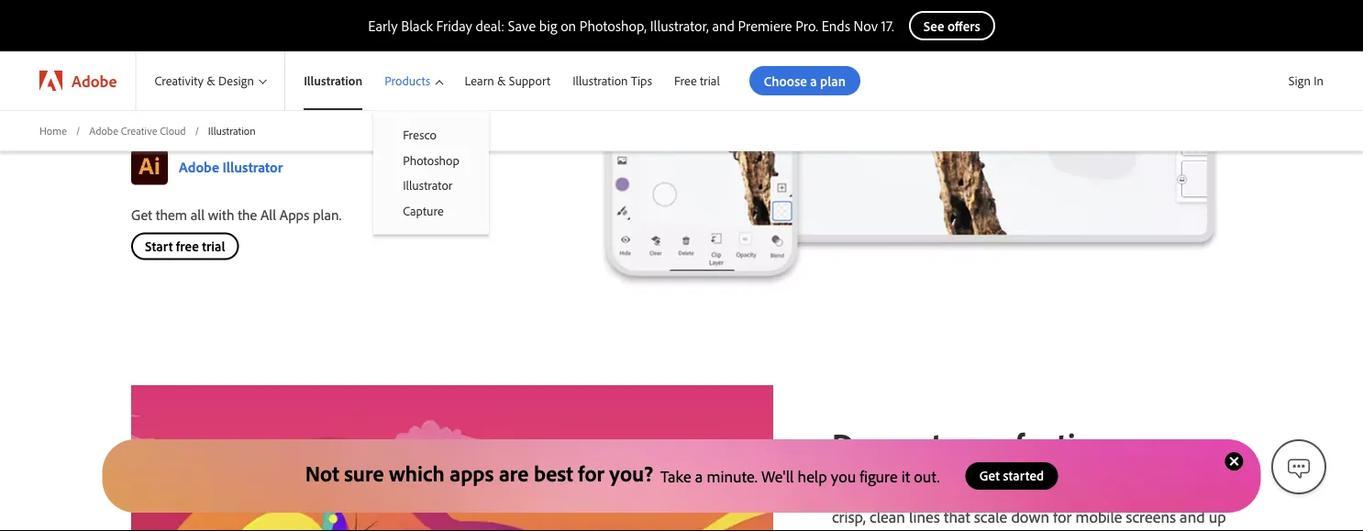 Task type: describe. For each thing, give the bounding box(es) containing it.
1 horizontal spatial for
[[1054, 506, 1072, 527]]

adobe illustrator
[[179, 158, 283, 176]]

mobile
[[1076, 506, 1123, 527]]

a
[[695, 466, 703, 486]]

0 vertical spatial to
[[932, 423, 960, 465]]

product icon for adobe fresco image
[[131, 98, 168, 134]]

early
[[368, 17, 398, 35]]

are
[[499, 459, 529, 487]]

group containing fresco
[[374, 110, 489, 234]]

out.
[[914, 466, 940, 486]]

the inside 'discover the freedom of vector-based tools for drawing crisp, clean lines that scale down for mobile screens and up to billboard size — and never lose quality. draw with vect'
[[894, 481, 915, 502]]

free
[[674, 73, 697, 89]]

1 vertical spatial trial
[[202, 237, 225, 254]]

free trial
[[674, 73, 720, 89]]

illustrator,
[[650, 17, 709, 35]]

0 vertical spatial the
[[238, 205, 257, 223]]

to inside 'discover the freedom of vector-based tools for drawing crisp, clean lines that scale down for mobile screens and up to billboard size — and never lose quality. draw with vect'
[[832, 531, 846, 531]]

ends
[[822, 17, 851, 35]]

black
[[401, 17, 433, 35]]

& for learn
[[497, 73, 506, 89]]

in
[[1314, 72, 1324, 89]]

apps
[[450, 459, 494, 487]]

0 vertical spatial photoshop
[[435, 107, 503, 126]]

for inside uar sticky modal dialog
[[578, 459, 605, 487]]

creativity & design button
[[136, 51, 285, 110]]

nov
[[854, 17, 878, 35]]

support
[[509, 73, 551, 89]]

start free trial
[[145, 237, 225, 254]]

premiere
[[738, 17, 792, 35]]

screens
[[1126, 506, 1176, 527]]

we'll
[[762, 466, 794, 486]]

drawn to perfection.
[[832, 423, 1119, 465]]

minute.
[[707, 466, 758, 486]]

on
[[561, 17, 576, 35]]

1 vertical spatial photoshop
[[403, 152, 460, 168]]

vector-
[[997, 481, 1044, 502]]

creativity
[[155, 73, 204, 89]]

deal:
[[476, 17, 505, 35]]

product icon for adobe photoshop image
[[344, 98, 381, 134]]

learn & support
[[465, 73, 551, 89]]

photoshop,
[[580, 17, 647, 35]]

crisp,
[[832, 506, 866, 527]]

illustration tips
[[573, 73, 652, 89]]

them
[[156, 205, 187, 223]]

illustration link
[[286, 51, 374, 110]]

capture
[[403, 203, 444, 219]]

products button
[[374, 51, 454, 110]]

start
[[145, 237, 173, 254]]

scale
[[974, 506, 1008, 527]]

get started link
[[966, 462, 1058, 490]]

adobe creative cloud
[[89, 123, 186, 137]]

take
[[661, 466, 691, 486]]

up
[[1209, 506, 1227, 527]]

learn & support link
[[454, 51, 562, 110]]

drawn
[[832, 423, 924, 465]]

based
[[1044, 481, 1084, 502]]

apps
[[280, 205, 310, 223]]

adobe for adobe creative cloud
[[89, 123, 118, 137]]

discover
[[832, 481, 890, 502]]

learn
[[465, 73, 494, 89]]

1 horizontal spatial and
[[962, 531, 988, 531]]

tips
[[631, 73, 652, 89]]

illustration tips link
[[562, 51, 663, 110]]

adobe fresco
[[179, 107, 263, 126]]

get them all with the all apps plan.
[[131, 205, 342, 223]]

0 vertical spatial fresco
[[223, 107, 263, 126]]

—
[[942, 531, 959, 531]]

draw
[[1116, 531, 1152, 531]]

creative
[[121, 123, 157, 137]]

it
[[902, 466, 910, 486]]

17.
[[882, 17, 894, 35]]

get for get started
[[980, 467, 1000, 484]]

1 vertical spatial fresco
[[403, 127, 437, 143]]

adobe photoshop
[[392, 107, 503, 126]]

& for creativity
[[207, 73, 215, 89]]



Task type: locate. For each thing, give the bounding box(es) containing it.
adobe up adobe creative cloud
[[72, 70, 117, 91]]

adobe
[[72, 70, 117, 91], [179, 107, 219, 126], [392, 107, 432, 126], [89, 123, 118, 137], [179, 158, 219, 176]]

that
[[944, 506, 971, 527]]

0 vertical spatial trial
[[700, 73, 720, 89]]

adobe photoshop link
[[392, 107, 503, 126]]

1 & from the left
[[207, 73, 215, 89]]

1 horizontal spatial trial
[[700, 73, 720, 89]]

product icon for adobe illustrator image
[[131, 149, 168, 185]]

adobe creative cloud link
[[89, 123, 186, 138]]

get for get them all with the all apps plan.
[[131, 205, 152, 223]]

2 horizontal spatial illustration
[[573, 73, 628, 89]]

sign in button
[[1285, 65, 1328, 96]]

plan.
[[313, 205, 342, 223]]

to up out.
[[932, 423, 960, 465]]

2 horizontal spatial for
[[1124, 481, 1143, 502]]

& inside creativity & design popup button
[[207, 73, 215, 89]]

discover the freedom of vector-based tools for drawing crisp, clean lines that scale down for mobile screens and up to billboard size — and never lose quality. draw with vect
[[832, 481, 1231, 531]]

adobe for adobe
[[72, 70, 117, 91]]

with right all
[[208, 205, 234, 223]]

capture link
[[374, 198, 489, 223]]

0 vertical spatial get
[[131, 205, 152, 223]]

illustrator link
[[374, 173, 489, 198]]

& right learn
[[497, 73, 506, 89]]

for up lose
[[1054, 506, 1072, 527]]

1 horizontal spatial &
[[497, 73, 506, 89]]

adobe down products
[[392, 107, 432, 126]]

adobe for adobe photoshop
[[392, 107, 432, 126]]

drawing
[[1146, 481, 1200, 502]]

1 vertical spatial get
[[980, 467, 1000, 484]]

the
[[238, 205, 257, 223], [894, 481, 915, 502]]

free
[[176, 237, 199, 254]]

adobe down creativity & design
[[179, 107, 219, 126]]

get started
[[980, 467, 1044, 484]]

0 vertical spatial and
[[712, 17, 735, 35]]

adobe for adobe illustrator
[[179, 158, 219, 176]]

the up clean
[[894, 481, 915, 502]]

of
[[980, 481, 993, 502]]

illustrator
[[223, 158, 283, 176], [403, 177, 453, 193]]

down
[[1012, 506, 1050, 527]]

2 horizontal spatial and
[[1180, 506, 1205, 527]]

1 horizontal spatial fresco
[[403, 127, 437, 143]]

started
[[1003, 467, 1044, 484]]

all
[[261, 205, 276, 223]]

with down screens
[[1155, 531, 1185, 531]]

1 horizontal spatial illustrator
[[403, 177, 453, 193]]

get inside uar sticky modal dialog
[[980, 467, 1000, 484]]

for
[[578, 459, 605, 487], [1124, 481, 1143, 502], [1054, 506, 1072, 527]]

size
[[913, 531, 938, 531]]

1 horizontal spatial illustration
[[304, 73, 363, 89]]

photoshop
[[435, 107, 503, 126], [403, 152, 460, 168]]

you?
[[610, 459, 653, 487]]

2 & from the left
[[497, 73, 506, 89]]

illustrator up all
[[223, 158, 283, 176]]

trial right free
[[202, 237, 225, 254]]

get left the them on the top of page
[[131, 205, 152, 223]]

sign in
[[1289, 72, 1324, 89]]

never
[[991, 531, 1029, 531]]

which
[[389, 459, 445, 487]]

uar sticky modal dialog
[[0, 421, 1364, 531]]

1 vertical spatial to
[[832, 531, 846, 531]]

figure
[[860, 466, 898, 486]]

2 vertical spatial and
[[962, 531, 988, 531]]

adobe link
[[21, 51, 135, 110]]

all
[[191, 205, 205, 223]]

creativity & design
[[155, 73, 254, 89]]

illustration up product icon for adobe photoshop
[[304, 73, 363, 89]]

not
[[305, 459, 339, 487]]

not sure which apps are best for you? take a minute. we'll help you figure it out.
[[305, 459, 940, 487]]

sure
[[344, 459, 384, 487]]

quality.
[[1064, 531, 1112, 531]]

0 horizontal spatial &
[[207, 73, 215, 89]]

clean
[[870, 506, 906, 527]]

adobe fresco link
[[179, 107, 263, 126]]

trial right free at the top of page
[[700, 73, 720, 89]]

1 vertical spatial with
[[1155, 531, 1185, 531]]

start free trial link
[[131, 232, 239, 260]]

fresco link
[[374, 122, 489, 147]]

1 vertical spatial and
[[1180, 506, 1205, 527]]

illustration up adobe illustrator link
[[208, 123, 256, 137]]

free trial link
[[663, 51, 731, 110]]

1 horizontal spatial the
[[894, 481, 915, 502]]

0 horizontal spatial to
[[832, 531, 846, 531]]

& left design
[[207, 73, 215, 89]]

best
[[534, 459, 573, 487]]

group
[[374, 110, 489, 234]]

and down scale
[[962, 531, 988, 531]]

sign
[[1289, 72, 1311, 89]]

big
[[539, 17, 557, 35]]

get left the started
[[980, 467, 1000, 484]]

photoshop down fresco link
[[403, 152, 460, 168]]

illustration
[[304, 73, 363, 89], [573, 73, 628, 89], [208, 123, 256, 137]]

0 horizontal spatial illustration
[[208, 123, 256, 137]]

0 horizontal spatial fresco
[[223, 107, 263, 126]]

billboard
[[850, 531, 910, 531]]

lose
[[1033, 531, 1060, 531]]

0 horizontal spatial for
[[578, 459, 605, 487]]

tools
[[1088, 481, 1120, 502]]

friday
[[436, 17, 472, 35]]

and left up
[[1180, 506, 1205, 527]]

0 vertical spatial illustrator
[[223, 158, 283, 176]]

design
[[218, 73, 254, 89]]

photoshop link
[[374, 147, 489, 173]]

illustration left the tips
[[573, 73, 628, 89]]

0 vertical spatial with
[[208, 205, 234, 223]]

perfection.
[[968, 423, 1119, 465]]

illustrator down photoshop link
[[403, 177, 453, 193]]

help
[[798, 466, 827, 486]]

and left premiere
[[712, 17, 735, 35]]

products
[[385, 73, 431, 89]]

with inside 'discover the freedom of vector-based tools for drawing crisp, clean lines that scale down for mobile screens and up to billboard size — and never lose quality. draw with vect'
[[1155, 531, 1185, 531]]

& inside learn & support link
[[497, 73, 506, 89]]

you
[[831, 466, 856, 486]]

fresco up photoshop link
[[403, 127, 437, 143]]

to
[[932, 423, 960, 465], [832, 531, 846, 531]]

0 horizontal spatial trial
[[202, 237, 225, 254]]

home
[[39, 123, 67, 137]]

1 horizontal spatial with
[[1155, 531, 1185, 531]]

freedom
[[919, 481, 976, 502]]

1 horizontal spatial to
[[932, 423, 960, 465]]

pro.
[[796, 17, 818, 35]]

photoshop down learn
[[435, 107, 503, 126]]

1 vertical spatial the
[[894, 481, 915, 502]]

to down crisp,
[[832, 531, 846, 531]]

0 horizontal spatial the
[[238, 205, 257, 223]]

0 horizontal spatial illustrator
[[223, 158, 283, 176]]

for right best
[[578, 459, 605, 487]]

fresco down design
[[223, 107, 263, 126]]

0 horizontal spatial get
[[131, 205, 152, 223]]

adobe for adobe fresco
[[179, 107, 219, 126]]

fresco
[[223, 107, 263, 126], [403, 127, 437, 143]]

0 horizontal spatial and
[[712, 17, 735, 35]]

adobe down cloud
[[179, 158, 219, 176]]

1 vertical spatial illustrator
[[403, 177, 453, 193]]

the left all
[[238, 205, 257, 223]]

adobe left creative
[[89, 123, 118, 137]]

early black friday deal: save big on photoshop, illustrator, and premiere pro. ends nov 17.
[[368, 17, 894, 35]]

with
[[208, 205, 234, 223], [1155, 531, 1185, 531]]

for right tools on the bottom right of page
[[1124, 481, 1143, 502]]

lines
[[909, 506, 940, 527]]

1 horizontal spatial get
[[980, 467, 1000, 484]]

cloud
[[160, 123, 186, 137]]

save
[[508, 17, 536, 35]]

0 horizontal spatial with
[[208, 205, 234, 223]]

adobe illustrator link
[[179, 158, 283, 176]]



Task type: vqa. For each thing, say whether or not it's contained in the screenshot.
Apps
yes



